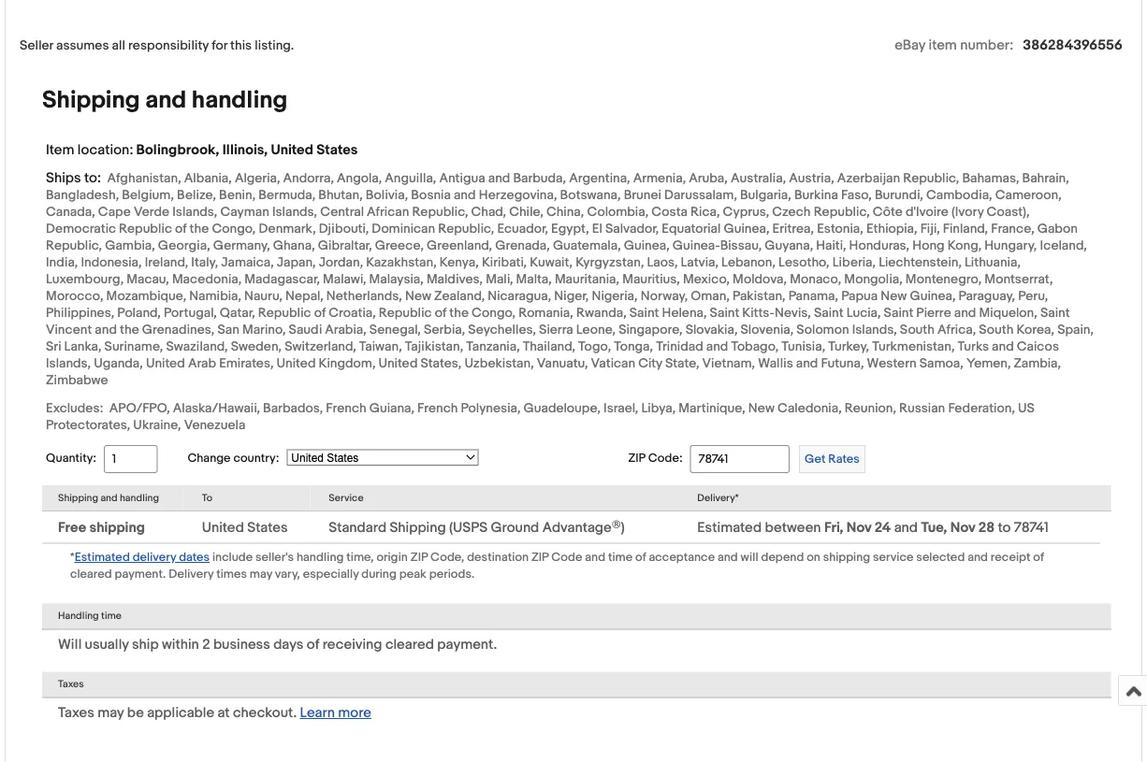 Task type: locate. For each thing, give the bounding box(es) containing it.
and down slovakia,
[[707, 339, 729, 355]]

0 horizontal spatial south
[[900, 322, 935, 338]]

1 french from the left
[[326, 401, 367, 417]]

saint up korea,
[[1041, 305, 1070, 321]]

states,
[[421, 356, 462, 372]]

2 south from the left
[[979, 322, 1014, 338]]

2 vertical spatial handling
[[297, 551, 344, 566]]

shipping and handling up free shipping
[[58, 492, 159, 505]]

1 nov from the left
[[847, 519, 872, 536]]

republic down verde
[[119, 221, 172, 237]]

colombia,
[[587, 204, 649, 220]]

4 saint from the left
[[884, 305, 914, 321]]

shipping up free
[[58, 492, 98, 505]]

0 vertical spatial handling
[[192, 86, 288, 115]]

may down the seller's on the left
[[250, 568, 272, 582]]

caicos
[[1017, 339, 1060, 355]]

handling inside include seller's handling time, origin zip code, destination zip code and time of acceptance and will depend on shipping service selected and receipt of cleared payment. delivery times may vary, especially during peak periods.
[[297, 551, 344, 566]]

guinea, down cyprus,
[[724, 221, 770, 237]]

1 vertical spatial taxes
[[58, 706, 94, 722]]

1 taxes from the top
[[58, 679, 84, 691]]

2 saint from the left
[[710, 305, 740, 321]]

payment.
[[115, 568, 166, 582], [438, 637, 497, 654]]

handling down quantity: text field
[[120, 492, 159, 505]]

islands,
[[173, 204, 218, 220], [272, 204, 317, 220], [853, 322, 898, 338], [46, 356, 91, 372]]

taxes left be
[[58, 706, 94, 722]]

saint up slovakia,
[[710, 305, 740, 321]]

0 vertical spatial may
[[250, 568, 272, 582]]

will usually ship within 2 business days of receiving cleared payment.
[[58, 637, 497, 654]]

1 vertical spatial may
[[98, 706, 124, 722]]

time down ")"
[[608, 551, 633, 566]]

standard
[[329, 520, 387, 537]]

yemen,
[[967, 356, 1011, 372]]

the up georgia,
[[190, 221, 209, 237]]

coast),
[[987, 204, 1030, 220]]

seller
[[20, 37, 53, 53]]

seller assumes all responsibility for this listing.
[[20, 37, 294, 53]]

taxes for taxes may be applicable at checkout. learn more
[[58, 706, 94, 722]]

2 vertical spatial guinea,
[[910, 288, 956, 304]]

lucia,
[[847, 305, 881, 321]]

of right days
[[307, 637, 319, 654]]

1 saint from the left
[[630, 305, 659, 321]]

congo, up seychelles,
[[472, 305, 516, 321]]

item location: bolingbrook, illinois, united states
[[46, 141, 358, 158]]

0 horizontal spatial states
[[247, 519, 288, 536]]

tunisia,
[[782, 339, 826, 355]]

monaco,
[[790, 271, 842, 287]]

1 horizontal spatial new
[[749, 401, 775, 417]]

united up andorra,
[[271, 141, 314, 158]]

the down zealand,
[[450, 305, 469, 321]]

new down malaysia,
[[405, 288, 432, 304]]

1 horizontal spatial south
[[979, 322, 1014, 338]]

czech
[[773, 204, 811, 220]]

nov left 28
[[951, 519, 976, 536]]

denmark,
[[259, 221, 316, 237]]

0 vertical spatial time
[[608, 551, 633, 566]]

1 horizontal spatial nov
[[951, 519, 976, 536]]

south down miquelon,
[[979, 322, 1014, 338]]

1 south from the left
[[900, 322, 935, 338]]

shipping inside standard shipping (usps ground advantage ® )
[[390, 520, 446, 537]]

bahrain,
[[1023, 170, 1070, 186]]

0 horizontal spatial may
[[98, 706, 124, 722]]

handling up especially
[[297, 551, 344, 566]]

apo/fpo, alaska/hawaii, barbados, french guiana, french polynesia, guadeloupe, israel, libya, martinique, new caledonia, reunion, russian federation, us protectorates, ukraine, venezuela
[[46, 401, 1035, 433]]

ecuador,
[[498, 221, 549, 237]]

south up turkmenistan,
[[900, 322, 935, 338]]

saint up singapore,
[[630, 305, 659, 321]]

new down mongolia,
[[881, 288, 907, 304]]

0 horizontal spatial cleared
[[70, 568, 112, 582]]

zambia,
[[1014, 356, 1062, 372]]

time inside include seller's handling time, origin zip code, destination zip code and time of acceptance and will depend on shipping service selected and receipt of cleared payment. delivery times may vary, especially during peak periods.
[[608, 551, 633, 566]]

include
[[213, 551, 253, 566]]

suriname,
[[104, 339, 163, 355]]

1 vertical spatial the
[[450, 305, 469, 321]]

1 vertical spatial time
[[101, 611, 122, 623]]

angola,
[[337, 170, 382, 186]]

0 vertical spatial shipping and handling
[[42, 86, 288, 115]]

estimated down free shipping
[[75, 551, 130, 566]]

united down switzerland,
[[277, 356, 316, 372]]

applicable
[[147, 706, 214, 722]]

and down tunisia,
[[796, 356, 819, 372]]

1 vertical spatial payment.
[[438, 637, 497, 654]]

all
[[112, 37, 125, 53]]

0 horizontal spatial french
[[326, 401, 367, 417]]

uganda,
[[94, 356, 143, 372]]

turkmenistan,
[[873, 339, 955, 355]]

ukraine,
[[133, 418, 181, 433]]

united up the include
[[202, 519, 244, 536]]

ZIP Code: text field
[[690, 446, 790, 474]]

luxembourg,
[[46, 271, 124, 287]]

apo/fpo,
[[109, 401, 170, 417]]

laos,
[[647, 255, 678, 271]]

qatar,
[[220, 305, 255, 321]]

days
[[274, 637, 304, 654]]

0 vertical spatial congo,
[[212, 221, 256, 237]]

russian
[[900, 401, 946, 417]]

guinea, up pierre
[[910, 288, 956, 304]]

guinea, down salvador, at the top right of the page
[[624, 238, 670, 254]]

tajikistan,
[[405, 339, 464, 355]]

cleared down "*"
[[70, 568, 112, 582]]

zip up peak
[[411, 551, 428, 566]]

d'ivoire
[[906, 204, 949, 220]]

republic down nepal,
[[258, 305, 311, 321]]

1 vertical spatial shipping
[[823, 551, 871, 566]]

2 vertical spatial the
[[120, 322, 139, 338]]

0 horizontal spatial new
[[405, 288, 432, 304]]

gambia,
[[105, 238, 155, 254]]

tonga,
[[614, 339, 653, 355]]

islands, up denmark,
[[272, 204, 317, 220]]

1 vertical spatial handling
[[120, 492, 159, 505]]

republic
[[119, 221, 172, 237], [258, 305, 311, 321], [379, 305, 432, 321]]

1 horizontal spatial states
[[317, 141, 358, 158]]

zip left code: on the right of page
[[629, 452, 646, 466]]

1 horizontal spatial guinea,
[[724, 221, 770, 237]]

islands, down belize,
[[173, 204, 218, 220]]

and right 24
[[895, 519, 918, 536]]

of
[[175, 221, 187, 237], [314, 305, 326, 321], [435, 305, 447, 321], [636, 551, 646, 566], [1034, 551, 1045, 566], [307, 637, 319, 654]]

1 horizontal spatial time
[[608, 551, 633, 566]]

1 vertical spatial congo,
[[472, 305, 516, 321]]

french down kingdom,
[[326, 401, 367, 417]]

shipping inside include seller's handling time, origin zip code, destination zip code and time of acceptance and will depend on shipping service selected and receipt of cleared payment. delivery times may vary, especially during peak periods.
[[823, 551, 871, 566]]

1 vertical spatial states
[[247, 519, 288, 536]]

saint right lucia,
[[884, 305, 914, 321]]

shipping up origin
[[390, 520, 446, 537]]

and up 'herzegovina,'
[[488, 170, 511, 186]]

panama,
[[789, 288, 839, 304]]

taiwan,
[[359, 339, 402, 355]]

during
[[362, 568, 397, 582]]

0 horizontal spatial nov
[[847, 519, 872, 536]]

taxes down will
[[58, 679, 84, 691]]

dates
[[179, 551, 210, 566]]

responsibility
[[128, 37, 209, 53]]

guinea-
[[673, 238, 721, 254]]

1 vertical spatial guinea,
[[624, 238, 670, 254]]

and up lanka,
[[95, 322, 117, 338]]

niger,
[[555, 288, 589, 304]]

payment. down periods.
[[438, 637, 497, 654]]

2 vertical spatial shipping
[[390, 520, 446, 537]]

darussalam,
[[665, 187, 738, 203]]

0 vertical spatial cleared
[[70, 568, 112, 582]]

nov left 24
[[847, 519, 872, 536]]

ground
[[491, 520, 540, 537]]

bermuda,
[[259, 187, 316, 203]]

2 horizontal spatial handling
[[297, 551, 344, 566]]

cayman
[[220, 204, 269, 220]]

to
[[998, 519, 1011, 536]]

herzegovina,
[[479, 187, 557, 203]]

shipping and handling up bolingbrook,
[[42, 86, 288, 115]]

shipping up location:
[[42, 86, 140, 115]]

1 horizontal spatial shipping
[[823, 551, 871, 566]]

zip left code
[[532, 551, 549, 566]]

costa
[[652, 204, 688, 220]]

code:
[[648, 452, 683, 466]]

taxes may be applicable at checkout. learn more
[[58, 706, 372, 722]]

0 vertical spatial taxes
[[58, 679, 84, 691]]

new down wallis
[[749, 401, 775, 417]]

republic up senegal,
[[379, 305, 432, 321]]

barbuda,
[[513, 170, 566, 186]]

may left be
[[98, 706, 124, 722]]

cape
[[98, 204, 131, 220]]

honduras,
[[850, 238, 910, 254]]

2 taxes from the top
[[58, 706, 94, 722]]

2 french from the left
[[418, 401, 458, 417]]

0 horizontal spatial payment.
[[115, 568, 166, 582]]

albania,
[[184, 170, 232, 186]]

to
[[202, 492, 212, 505]]

congo, up germany,
[[212, 221, 256, 237]]

time up usually
[[101, 611, 122, 623]]

croatia,
[[329, 305, 376, 321]]

and right code
[[585, 551, 606, 566]]

ireland,
[[145, 255, 188, 271]]

change country:
[[188, 451, 279, 466]]

1 vertical spatial shipping
[[58, 492, 98, 505]]

and down 28
[[968, 551, 989, 566]]

cleared right the receiving
[[386, 637, 434, 654]]

change
[[188, 451, 231, 466]]

italy,
[[191, 255, 218, 271]]

reunion,
[[845, 401, 897, 417]]

serbia,
[[424, 322, 465, 338]]

receipt
[[991, 551, 1031, 566]]

payment. down the * estimated delivery dates
[[115, 568, 166, 582]]

handling time
[[58, 611, 122, 623]]

0 vertical spatial estimated
[[698, 519, 762, 536]]

estimated down delivery*
[[698, 519, 762, 536]]

korea,
[[1017, 322, 1055, 338]]

0 horizontal spatial zip
[[411, 551, 428, 566]]

2 horizontal spatial zip
[[629, 452, 646, 466]]

central
[[320, 204, 364, 220]]

handling up illinois,
[[192, 86, 288, 115]]

receiving
[[323, 637, 382, 654]]

islands, down lucia,
[[853, 322, 898, 338]]

tue,
[[922, 519, 948, 536]]

1 horizontal spatial french
[[418, 401, 458, 417]]

shipping down fri,
[[823, 551, 871, 566]]

service
[[873, 551, 914, 566]]

french down the states,
[[418, 401, 458, 417]]

saint up solomon
[[814, 305, 844, 321]]

states up the seller's on the left
[[247, 519, 288, 536]]

shipping up the * estimated delivery dates
[[89, 519, 145, 536]]

1 horizontal spatial cleared
[[386, 637, 434, 654]]

united down 'taiwan,'
[[379, 356, 418, 372]]

between
[[765, 519, 822, 536]]

india,
[[46, 255, 78, 271]]

states up angola,
[[317, 141, 358, 158]]

5 saint from the left
[[1041, 305, 1070, 321]]

0 vertical spatial shipping
[[89, 519, 145, 536]]

estonia,
[[817, 221, 864, 237]]

the up suriname, at the top left of the page
[[120, 322, 139, 338]]

free
[[58, 519, 86, 536]]

1 horizontal spatial payment.
[[438, 637, 497, 654]]

1 horizontal spatial may
[[250, 568, 272, 582]]

0 vertical spatial payment.
[[115, 568, 166, 582]]

1 vertical spatial estimated
[[75, 551, 130, 566]]

cleared inside include seller's handling time, origin zip code, destination zip code and time of acceptance and will depend on shipping service selected and receipt of cleared payment. delivery times may vary, especially during peak periods.
[[70, 568, 112, 582]]

leone,
[[576, 322, 616, 338]]

and left "will"
[[718, 551, 738, 566]]

0 vertical spatial states
[[317, 141, 358, 158]]

1 horizontal spatial the
[[190, 221, 209, 237]]

0 horizontal spatial the
[[120, 322, 139, 338]]



Task type: vqa. For each thing, say whether or not it's contained in the screenshot.
Islands,
yes



Task type: describe. For each thing, give the bounding box(es) containing it.
nigeria,
[[592, 288, 638, 304]]

0 vertical spatial the
[[190, 221, 209, 237]]

city
[[639, 356, 663, 372]]

0 horizontal spatial republic
[[119, 221, 172, 237]]

may inside include seller's handling time, origin zip code, destination zip code and time of acceptance and will depend on shipping service selected and receipt of cleared payment. delivery times may vary, especially during peak periods.
[[250, 568, 272, 582]]

rates
[[829, 452, 860, 467]]

1 horizontal spatial zip
[[532, 551, 549, 566]]

0 horizontal spatial time
[[101, 611, 122, 623]]

0 horizontal spatial estimated
[[75, 551, 130, 566]]

destination
[[467, 551, 529, 566]]

taxes for taxes
[[58, 679, 84, 691]]

3 saint from the left
[[814, 305, 844, 321]]

1 vertical spatial cleared
[[386, 637, 434, 654]]

of right receipt at the right bottom
[[1034, 551, 1045, 566]]

and down antigua
[[454, 187, 476, 203]]

republic, up cambodia,
[[904, 170, 960, 186]]

2
[[202, 637, 210, 654]]

maldives,
[[427, 271, 483, 287]]

kyrgyzstan,
[[576, 255, 644, 271]]

lithuania,
[[965, 255, 1021, 271]]

0 horizontal spatial handling
[[120, 492, 159, 505]]

malawi,
[[323, 271, 366, 287]]

2 horizontal spatial republic
[[379, 305, 432, 321]]

depend
[[762, 551, 804, 566]]

advantage
[[543, 520, 612, 537]]

alaska/hawaii,
[[173, 401, 260, 417]]

of up georgia,
[[175, 221, 187, 237]]

bahamas,
[[963, 170, 1020, 186]]

mongolia,
[[845, 271, 903, 287]]

republic, up "greenland,"
[[438, 221, 495, 237]]

assumes
[[56, 37, 109, 53]]

sweden,
[[231, 339, 282, 355]]

and up free shipping
[[101, 492, 118, 505]]

equatorial
[[662, 221, 721, 237]]

delivery
[[133, 551, 176, 566]]

namibia,
[[189, 288, 242, 304]]

for
[[212, 37, 227, 53]]

service
[[329, 492, 364, 505]]

78741
[[1014, 519, 1049, 536]]

greece,
[[375, 238, 424, 254]]

mexico,
[[683, 271, 730, 287]]

grenadines,
[[142, 322, 215, 338]]

of left acceptance
[[636, 551, 646, 566]]

salvador,
[[606, 221, 659, 237]]

2 horizontal spatial new
[[881, 288, 907, 304]]

and up africa,
[[955, 305, 977, 321]]

kingdom,
[[319, 356, 376, 372]]

1 horizontal spatial estimated
[[698, 519, 762, 536]]

more
[[338, 706, 372, 722]]

and up bolingbrook,
[[145, 86, 186, 115]]

of up saudi at the left top of the page
[[314, 305, 326, 321]]

zip code:
[[629, 452, 683, 466]]

djibouti,
[[319, 221, 369, 237]]

0 horizontal spatial shipping
[[89, 519, 145, 536]]

caledonia,
[[778, 401, 842, 417]]

payment. inside include seller's handling time, origin zip code, destination zip code and time of acceptance and will depend on shipping service selected and receipt of cleared payment. delivery times may vary, especially during peak periods.
[[115, 568, 166, 582]]

ebay
[[895, 37, 926, 53]]

0 horizontal spatial congo,
[[212, 221, 256, 237]]

republic, up estonia,
[[814, 204, 870, 220]]

bangladesh,
[[46, 187, 119, 203]]

san
[[218, 322, 240, 338]]

burundi,
[[875, 187, 924, 203]]

slovenia,
[[741, 322, 794, 338]]

zealand,
[[434, 288, 485, 304]]

1 horizontal spatial republic
[[258, 305, 311, 321]]

2 horizontal spatial guinea,
[[910, 288, 956, 304]]

Quantity: text field
[[104, 446, 158, 474]]

liechtenstein,
[[879, 255, 962, 271]]

hong
[[913, 238, 945, 254]]

especially
[[303, 568, 359, 582]]

republic, down democratic
[[46, 238, 102, 254]]

benin,
[[219, 187, 256, 203]]

and up yemen,
[[992, 339, 1014, 355]]

of up serbia,
[[435, 305, 447, 321]]

macedonia,
[[172, 271, 242, 287]]

federation,
[[949, 401, 1016, 417]]

turkey,
[[829, 339, 870, 355]]

0 vertical spatial guinea,
[[724, 221, 770, 237]]

country:
[[233, 451, 279, 466]]

malaysia,
[[369, 271, 424, 287]]

argentina,
[[569, 170, 631, 186]]

grenada,
[[495, 238, 550, 254]]

new inside apo/fpo, alaska/hawaii, barbados, french guiana, french polynesia, guadeloupe, israel, libya, martinique, new caledonia, reunion, russian federation, us protectorates, ukraine, venezuela
[[749, 401, 775, 417]]

(ivory
[[952, 204, 984, 220]]

western
[[867, 356, 917, 372]]

vanuatu,
[[537, 356, 588, 372]]

ethiopia,
[[867, 221, 918, 237]]

egypt,
[[551, 221, 589, 237]]

cyprus,
[[723, 204, 770, 220]]

1 horizontal spatial congo,
[[472, 305, 516, 321]]

on
[[807, 551, 821, 566]]

1 vertical spatial shipping and handling
[[58, 492, 159, 505]]

this
[[230, 37, 252, 53]]

fri,
[[825, 519, 844, 536]]

jordan,
[[319, 255, 363, 271]]

0 horizontal spatial guinea,
[[624, 238, 670, 254]]

vatican
[[591, 356, 636, 372]]

aruba,
[[689, 170, 728, 186]]

republic, down bosnia
[[412, 204, 469, 220]]

2 nov from the left
[[951, 519, 976, 536]]

get
[[805, 452, 826, 467]]

belize,
[[177, 187, 216, 203]]

bissau,
[[721, 238, 762, 254]]

illinois,
[[222, 141, 268, 158]]

2 horizontal spatial the
[[450, 305, 469, 321]]

lebanon,
[[722, 255, 776, 271]]

peru,
[[1019, 288, 1049, 304]]

switzerland,
[[285, 339, 356, 355]]

botswana,
[[560, 187, 621, 203]]

mauritius,
[[623, 271, 680, 287]]

paraguay,
[[959, 288, 1016, 304]]

0 vertical spatial shipping
[[42, 86, 140, 115]]

ship
[[132, 637, 159, 654]]

1 horizontal spatial handling
[[192, 86, 288, 115]]

japan,
[[277, 255, 316, 271]]

kazakhstan,
[[366, 255, 437, 271]]

handling
[[58, 611, 99, 623]]

nepal,
[[286, 288, 324, 304]]

mauritania,
[[555, 271, 620, 287]]

kuwait,
[[530, 255, 573, 271]]

islands, up zimbabwe
[[46, 356, 91, 372]]

guatemala,
[[553, 238, 621, 254]]

united down swaziland,
[[146, 356, 185, 372]]

kong,
[[948, 238, 982, 254]]

el
[[592, 221, 603, 237]]

greenland,
[[427, 238, 493, 254]]

peak
[[399, 568, 427, 582]]

*
[[70, 551, 75, 566]]

dominican
[[372, 221, 435, 237]]



